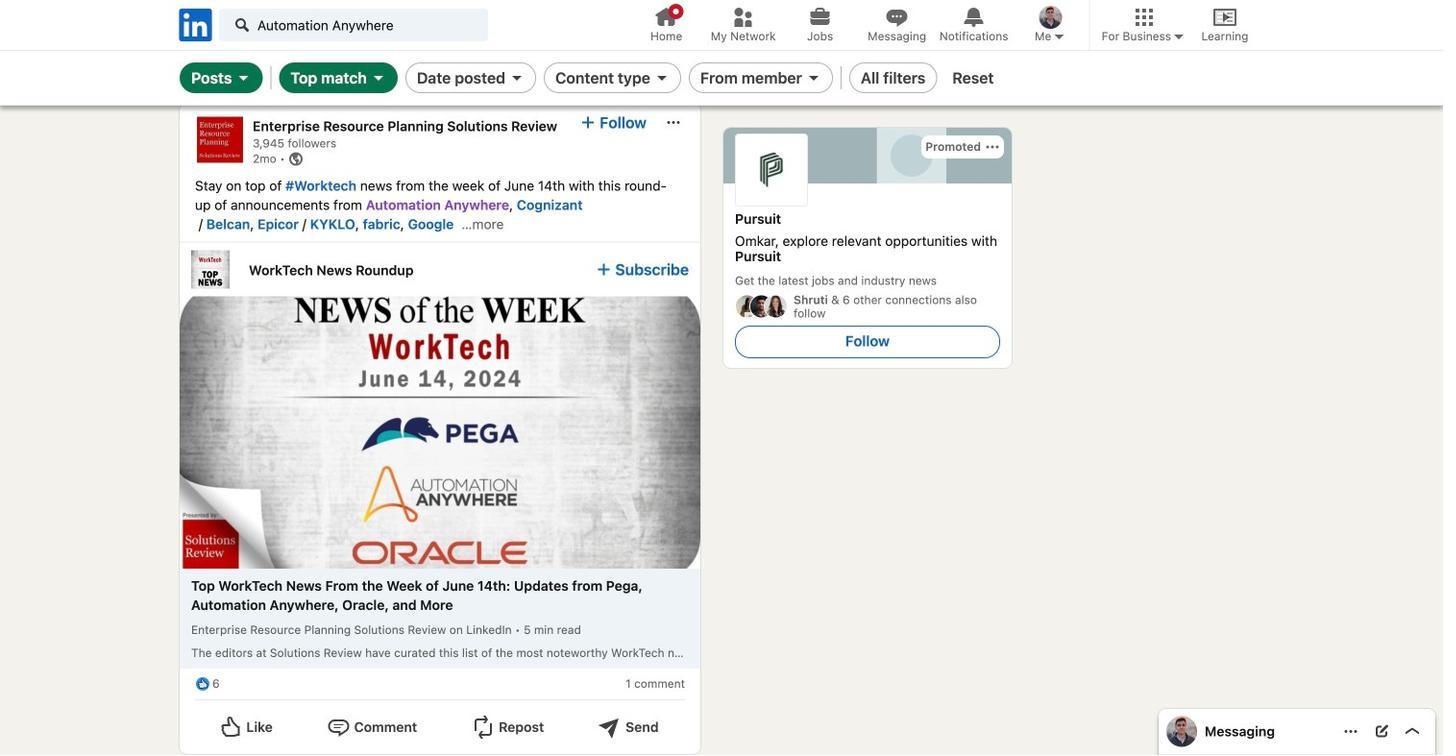 Task type: locate. For each thing, give the bounding box(es) containing it.
1 vertical spatial like image
[[195, 676, 210, 692]]

open control menu for post by enterprise resource planning solutions review image
[[666, 115, 681, 130]]

0 vertical spatial like image
[[219, 57, 243, 80]]

list
[[180, 0, 701, 754]]

sort by filter. top match filter is currently applied. clicking this button displays all sort by filter options. image
[[371, 70, 386, 86]]

worktech news roundup, graphic. image
[[191, 250, 230, 289]]

filter by: posts image
[[236, 70, 251, 86]]

omkar savant image
[[1167, 716, 1197, 747]]

for business image
[[1172, 29, 1187, 44]]

1 horizontal spatial like image
[[219, 57, 243, 80]]

omkar savant image
[[1040, 6, 1063, 29]]

open article: top worktech news from the week of june 14th: updates from pega, automation anywhere, oracle, and more by enterprise resource planning solutions review • 5 min read image
[[180, 296, 701, 569]]

like image
[[195, 18, 210, 33]]

linkedin image
[[176, 5, 215, 45], [176, 5, 215, 45]]

0 horizontal spatial like image
[[195, 676, 210, 692]]

like image
[[219, 57, 243, 80], [195, 676, 210, 692]]



Task type: vqa. For each thing, say whether or not it's contained in the screenshot.
the rightmost omkar savant icon
no



Task type: describe. For each thing, give the bounding box(es) containing it.
Search text field
[[219, 9, 488, 41]]

enterprise resource planning solutions review, graphic. image
[[197, 117, 243, 163]]

small image
[[1052, 29, 1067, 44]]

date posted filter. clicking this button displays all date posted filter options. image
[[509, 70, 525, 86]]

content type filter. clicking this button displays all content type filter options. image
[[654, 70, 670, 86]]

open messenger dropdown menu image
[[1344, 724, 1359, 740]]

from member filter. clicking this button displays all from member filter options. image
[[806, 70, 822, 86]]

love image
[[207, 18, 222, 33]]



